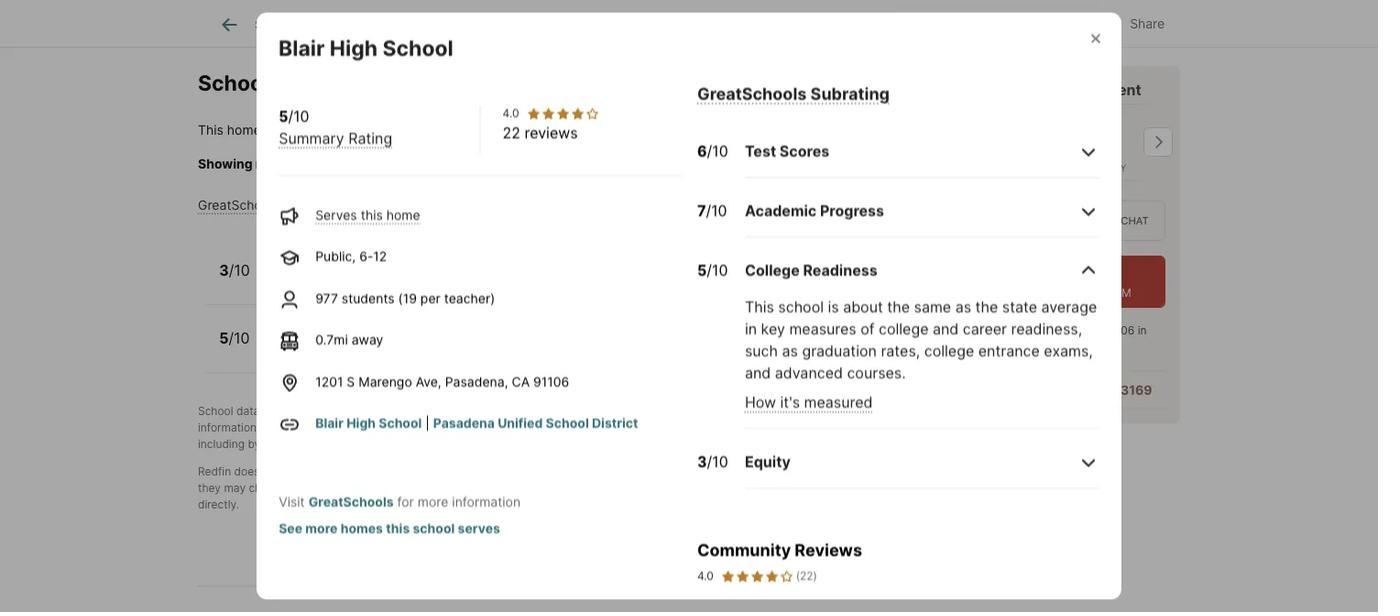 Task type: vqa. For each thing, say whether or not it's contained in the screenshot.
AREA, to the right
no



Task type: locate. For each thing, give the bounding box(es) containing it.
the inside in the last 30 days
[[950, 341, 968, 354]]

summary
[[279, 129, 344, 147], [283, 198, 340, 213]]

0 horizontal spatial 0.7mi
[[315, 332, 348, 347]]

is inside this school is about the same as the state average in key measures of college and career readiness, such as graduation rates, college entrance exams, and advanced courses.
[[828, 298, 839, 316]]

0.7mi
[[315, 332, 348, 347], [476, 342, 509, 358]]

blair for blair high school public, 6-12 • serves this home • 0.7mi
[[271, 322, 303, 340]]

school down students
[[343, 322, 392, 340]]

overview tab
[[319, 3, 417, 47]]

premier
[[1041, 81, 1097, 99]]

a
[[979, 81, 988, 99], [415, 404, 421, 418], [336, 421, 343, 434], [768, 465, 774, 478]]

investigation
[[518, 421, 584, 434]]

nonprofit
[[424, 404, 471, 418]]

0 horizontal spatial district
[[500, 123, 546, 138]]

7
[[697, 202, 706, 219]]

renters
[[713, 404, 750, 418]]

1 horizontal spatial this
[[745, 298, 774, 316]]

1 their from the left
[[466, 421, 490, 434]]

home inside blair high school dialog
[[387, 207, 420, 222]]

schools inside tab
[[721, 17, 772, 32]]

public, down mckinley at top left
[[271, 274, 311, 289]]

district inside blair high school dialog
[[592, 415, 638, 431]]

1 horizontal spatial pasadena
[[433, 415, 495, 431]]

the right check
[[442, 157, 461, 172]]

0 horizontal spatial rating 4.0 out of 5 element
[[526, 106, 600, 120]]

use
[[753, 404, 771, 418]]

information
[[198, 421, 257, 434], [452, 493, 521, 509]]

0 vertical spatial serves
[[315, 207, 357, 222]]

3 /10 left mckinley at top left
[[219, 262, 250, 280]]

0 vertical spatial this
[[198, 123, 224, 138]]

1 vertical spatial 30
[[992, 341, 1006, 354]]

2 vertical spatial serves
[[357, 342, 398, 358]]

0 horizontal spatial schools
[[405, 437, 444, 451]]

this up the 977 students (19 per teacher)
[[395, 274, 417, 289]]

blair left first
[[315, 415, 344, 431]]

change
[[249, 481, 287, 495]]

this inside blair high school public, 6-12 • serves this home • 0.7mi
[[402, 342, 424, 358]]

school up measures
[[778, 298, 824, 316]]

1 vertical spatial is
[[828, 298, 839, 316]]

school left |
[[379, 415, 422, 431]]

endorse
[[283, 465, 325, 478]]

0 horizontal spatial 91106
[[534, 373, 569, 389]]

rating 4.0 out of 5 element
[[526, 106, 600, 120], [721, 568, 794, 584]]

5 inside 5 sunday
[[1088, 123, 1109, 163]]

first step, and conduct their own investigation to determine their desired schools or school districts, including by contacting and visiting the schools themselves.
[[198, 421, 864, 451]]

1 horizontal spatial 30
[[1044, 324, 1058, 337]]

and up redfin does not endorse or guarantee this information.
[[322, 437, 341, 451]]

tour inside list box
[[1037, 214, 1065, 227]]

unified inside blair high school dialog
[[498, 415, 543, 431]]

summary down 'schools.'
[[283, 198, 340, 213]]

rating
[[348, 129, 392, 147], [344, 198, 382, 213]]

0.7mi away
[[315, 332, 383, 347]]

1 vertical spatial are
[[313, 481, 329, 495]]

district inside guaranteed to be accurate. to verify school enrollment eligibility, contact the school district directly.
[[791, 481, 828, 495]]

in left key
[[745, 320, 757, 338]]

pasadena,
[[445, 373, 508, 389]]

public, up 8
[[315, 248, 356, 264]]

this home is within the pasadena unified school district .
[[198, 123, 550, 138]]

to up contact
[[694, 465, 705, 478]]

3 /10 up contact
[[697, 453, 728, 471]]

greatschools link
[[309, 493, 394, 509]]

0 vertical spatial schools
[[663, 157, 710, 172]]

9:00
[[1088, 286, 1112, 299]]

redfin up investigation
[[545, 404, 578, 418]]

1 vertical spatial schools
[[198, 71, 281, 96]]

0 horizontal spatial district
[[508, 157, 550, 172]]

school down it's
[[782, 421, 816, 434]]

/10 left mckinley at top left
[[229, 262, 250, 280]]

/10 inside 5 /10 summary rating
[[288, 107, 309, 125]]

this for this home is within the pasadena unified school district .
[[198, 123, 224, 138]]

such
[[745, 342, 778, 360]]

property details tab
[[417, 3, 555, 47]]

5
[[279, 107, 288, 125], [1088, 123, 1109, 163], [697, 261, 707, 279], [219, 330, 229, 348]]

blair down search at the top left of the page
[[279, 34, 325, 60]]

5 /10 for this school is about the same as the state average in key measures of college and career readiness, such as graduation rates, college entrance exams, and advanced courses.
[[697, 261, 728, 279]]

school
[[465, 157, 505, 172], [778, 298, 824, 316], [782, 421, 816, 434], [545, 481, 579, 495], [754, 481, 788, 495], [413, 520, 455, 536]]

0 horizontal spatial 4.0
[[503, 106, 519, 119]]

1 horizontal spatial 12
[[373, 248, 387, 264]]

school up the to on the left
[[485, 465, 521, 478]]

1 vertical spatial pasadena
[[433, 415, 495, 431]]

this up the showing
[[198, 123, 224, 138]]

1 vertical spatial 3 /10
[[697, 453, 728, 471]]

is right data
[[263, 404, 271, 418]]

1 horizontal spatial or
[[768, 421, 779, 434]]

1 horizontal spatial in
[[1138, 324, 1147, 337]]

0 horizontal spatial not
[[263, 465, 280, 478]]

to inside the school service boundaries are intended to be used as a reference only; they may change and are not
[[694, 465, 705, 478]]

1 horizontal spatial unified
[[498, 415, 543, 431]]

0.7mi left away
[[315, 332, 348, 347]]

home up 1201 s marengo ave, pasadena, ca 91106
[[428, 342, 462, 358]]

website
[[554, 157, 602, 172]]

with
[[944, 81, 976, 99]]

1 vertical spatial 91106
[[534, 373, 569, 389]]

5 /10
[[697, 261, 728, 279], [219, 330, 250, 348]]

1 vertical spatial tour
[[1037, 214, 1065, 227]]

greatschools up 'step,'
[[339, 404, 409, 418]]

4.0 down community
[[697, 569, 714, 582]]

blair for blair high school
[[279, 34, 325, 60]]

school up students
[[341, 254, 390, 272]]

and down such
[[745, 364, 771, 382]]

serves up students
[[350, 274, 391, 289]]

high for blair high school
[[330, 34, 378, 60]]

1 horizontal spatial rating 4.0 out of 5 element
[[721, 568, 794, 584]]

equity
[[745, 453, 791, 471]]

they
[[198, 481, 221, 495]]

recommends
[[581, 404, 649, 418]]

is left within
[[265, 123, 274, 138]]

this up key
[[745, 298, 774, 316]]

school down 22
[[465, 157, 505, 172]]

977
[[315, 290, 338, 306]]

see more homes this school serves
[[279, 520, 500, 536]]

6- down serves this home
[[359, 248, 373, 264]]

1 vertical spatial be
[[429, 481, 442, 495]]

rating up please
[[348, 129, 392, 147]]

3 inside blair high school dialog
[[697, 453, 707, 471]]

pasadena up themselves.
[[433, 415, 495, 431]]

1 vertical spatial by
[[248, 437, 261, 451]]

1 vertical spatial public,
[[271, 274, 311, 289]]

how
[[745, 393, 776, 411]]

information inside blair high school dialog
[[452, 493, 521, 509]]

0 vertical spatial rating 4.0 out of 5 element
[[526, 106, 600, 120]]

1 horizontal spatial by
[[323, 404, 336, 418]]

0 vertical spatial unified
[[406, 123, 451, 138]]

key
[[761, 320, 785, 338]]

or
[[768, 421, 779, 434], [329, 465, 339, 478]]

advanced
[[775, 364, 843, 382]]

community
[[697, 540, 791, 560]]

their up themselves.
[[466, 421, 490, 434]]

information up the including
[[198, 421, 257, 434]]

school data is provided by greatschools
[[198, 404, 409, 418]]

5 /10 for public, 6-12 • serves this home • 0.7mi
[[219, 330, 250, 348]]

0 vertical spatial high
[[330, 34, 378, 60]]

does
[[234, 465, 260, 478]]

high
[[330, 34, 378, 60], [306, 322, 339, 340], [347, 415, 376, 431]]

s
[[347, 373, 355, 389]]

1 vertical spatial or
[[329, 465, 339, 478]]

tour via video chat list box
[[908, 200, 1166, 241]]

and up 'contacting'
[[260, 421, 279, 434]]

be inside guaranteed to be accurate. to verify school enrollment eligibility, contact the school district directly.
[[429, 481, 442, 495]]

service
[[524, 465, 561, 478]]

greatschools subrating link
[[697, 83, 890, 103]]

district down 22 reviews
[[508, 157, 550, 172]]

this up for
[[398, 465, 417, 478]]

not up change
[[263, 465, 280, 478]]

tax
[[616, 17, 635, 32]]

this inside this school is about the same as the state average in key measures of college and career readiness, such as graduation rates, college entrance exams, and advanced courses.
[[745, 298, 774, 316]]

or down use
[[768, 421, 779, 434]]

is for school
[[828, 298, 839, 316]]

30 down agents
[[992, 341, 1006, 354]]

tab list
[[198, 0, 807, 47]]

within
[[278, 123, 314, 138]]

0 vertical spatial are
[[626, 465, 642, 478]]

public,
[[315, 248, 356, 264], [271, 274, 311, 289], [271, 342, 311, 358]]

1 horizontal spatial be
[[708, 465, 721, 478]]

to inside first step, and conduct their own investigation to determine their desired schools or school districts, including by contacting and visiting the schools themselves.
[[587, 421, 598, 434]]

• right 8
[[339, 274, 346, 289]]

0.7mi up pasadena,
[[476, 342, 509, 358]]

tour left with
[[908, 81, 941, 99]]

to left see
[[605, 157, 617, 172]]

school left data
[[198, 404, 233, 418]]

0 horizontal spatial schools
[[198, 71, 281, 96]]

1 horizontal spatial not
[[332, 481, 349, 495]]

accurate.
[[445, 481, 494, 495]]

and
[[933, 320, 959, 338], [745, 364, 771, 382], [690, 404, 710, 418], [260, 421, 279, 434], [398, 421, 418, 434], [322, 437, 341, 451], [290, 481, 310, 495]]

schools down renters
[[725, 421, 765, 434]]

district up showing nearby schools. please check the school district website to see all schools serving this home.
[[500, 123, 546, 138]]

0 vertical spatial 5 /10
[[697, 261, 728, 279]]

30 inside in the last 30 days
[[992, 341, 1006, 354]]

home down check
[[387, 207, 420, 222]]

history
[[639, 17, 681, 32]]

or right the endorse
[[329, 465, 339, 478]]

rating 4.0 out of 5 element up reviews
[[526, 106, 600, 120]]

home inside mckinley school public, k-8 • serves this home • 1.3mi
[[421, 274, 455, 289]]

directly.
[[198, 498, 239, 511]]

greatschools up districts,
[[774, 404, 844, 418]]

school inside the school service boundaries are intended to be used as a reference only; they may change and are not
[[485, 465, 521, 478]]

information up serves
[[452, 493, 521, 509]]

in inside this school is about the same as the state average in key measures of college and career readiness, such as graduation rates, college entrance exams, and advanced courses.
[[745, 320, 757, 338]]

mckinley
[[271, 254, 337, 272]]

high for blair high school | pasadena unified school district
[[347, 415, 376, 431]]

1 horizontal spatial 5 /10
[[697, 261, 728, 279]]

first
[[346, 421, 366, 434]]

6 /10
[[697, 142, 728, 160]]

1 horizontal spatial more
[[418, 493, 449, 509]]

0 vertical spatial public,
[[315, 248, 356, 264]]

as down key
[[782, 342, 798, 360]]

more right see
[[306, 520, 338, 536]]

greatschools
[[697, 83, 807, 103], [198, 198, 279, 213], [339, 404, 409, 418], [774, 404, 844, 418], [309, 493, 394, 509]]

are up enrollment
[[626, 465, 642, 478]]

3 /10 inside blair high school dialog
[[697, 453, 728, 471]]

blair high school
[[279, 34, 454, 60]]

and inside the school service boundaries are intended to be used as a reference only; they may change and are not
[[290, 481, 310, 495]]

/10 up summary rating link
[[288, 107, 309, 125]]

schools down search link
[[198, 71, 281, 96]]

public, inside blair high school dialog
[[315, 248, 356, 264]]

home.
[[787, 157, 825, 172]]

0 vertical spatial summary
[[279, 129, 344, 147]]

the left "last"
[[950, 341, 968, 354]]

1 vertical spatial high
[[306, 322, 339, 340]]

k-
[[315, 274, 327, 289]]

91106 down am
[[1104, 324, 1135, 337]]

as right ratings
[[321, 421, 333, 434]]

1 horizontal spatial schools
[[721, 17, 772, 32]]

as right used
[[753, 465, 765, 478]]

0 horizontal spatial tour
[[908, 81, 941, 99]]

0 vertical spatial more
[[418, 493, 449, 509]]

0 horizontal spatial or
[[329, 465, 339, 478]]

or inside first step, and conduct their own investigation to determine their desired schools or school districts, including by contacting and visiting the schools themselves.
[[768, 421, 779, 434]]

1 vertical spatial more
[[306, 520, 338, 536]]

in the last 30 days
[[950, 324, 1147, 354]]

1 horizontal spatial information
[[452, 493, 521, 509]]

blair for blair high school | pasadena unified school district
[[315, 415, 344, 431]]

test scores button
[[745, 125, 1100, 178]]

more right for
[[418, 493, 449, 509]]

2 vertical spatial high
[[347, 415, 376, 431]]

3 up contact
[[697, 453, 707, 471]]

1 vertical spatial blair
[[271, 322, 303, 340]]

1 horizontal spatial 6-
[[359, 248, 373, 264]]

(22)
[[796, 569, 818, 582]]

graduation
[[802, 342, 877, 360]]

0.7mi inside blair high school dialog
[[315, 332, 348, 347]]

1 vertical spatial information
[[452, 493, 521, 509]]

0 vertical spatial 6-
[[359, 248, 373, 264]]

school inside mckinley school public, k-8 • serves this home • 1.3mi
[[341, 254, 390, 272]]

contacting
[[264, 437, 319, 451]]

the right within
[[318, 123, 338, 138]]

91106 right ca at the left bottom of page
[[534, 373, 569, 389]]

to down recommends
[[587, 421, 598, 434]]

0 vertical spatial blair
[[279, 34, 325, 60]]

1 vertical spatial 3
[[697, 453, 707, 471]]

1 vertical spatial rating 4.0 out of 5 element
[[721, 568, 794, 584]]

0.7mi inside blair high school public, 6-12 • serves this home • 0.7mi
[[476, 342, 509, 358]]

1 vertical spatial not
[[332, 481, 349, 495]]

greatschools down the showing
[[198, 198, 279, 213]]

career
[[963, 320, 1007, 338]]

0 horizontal spatial 6-
[[315, 342, 328, 358]]

next image
[[1144, 128, 1173, 157]]

this
[[198, 123, 224, 138], [745, 298, 774, 316]]

led
[[1025, 324, 1041, 337]]

days
[[1009, 341, 1034, 354]]

2 vertical spatial public,
[[271, 342, 311, 358]]

1 vertical spatial 12
[[328, 342, 342, 358]]

• up pasadena,
[[465, 342, 472, 358]]

high down 977
[[306, 322, 339, 340]]

next
[[943, 286, 967, 299]]

1 horizontal spatial district
[[592, 415, 638, 431]]

• up the 'teacher)'
[[458, 274, 466, 289]]

12 up 1201
[[328, 342, 342, 358]]

1 vertical spatial unified
[[498, 415, 543, 431]]

public, left 0.7mi away
[[271, 342, 311, 358]]

the down used
[[734, 481, 751, 495]]

their down buyers
[[656, 421, 680, 434]]

0 vertical spatial 12
[[373, 248, 387, 264]]

/10 up contact
[[707, 453, 728, 471]]

1 horizontal spatial 0.7mi
[[476, 342, 509, 358]]

ave,
[[416, 373, 442, 389]]

progress
[[820, 202, 885, 219]]

, a nonprofit organization. redfin recommends buyers and renters use greatschools information and ratings as a
[[198, 404, 844, 434]]

not down redfin does not endorse or guarantee this information.
[[332, 481, 349, 495]]

agent
[[1100, 81, 1142, 99]]

option
[[908, 200, 1025, 241]]

0 vertical spatial rating
[[348, 129, 392, 147]]

1 vertical spatial 4.0
[[697, 569, 714, 582]]

0 vertical spatial schools
[[721, 17, 772, 32]]

schools.
[[302, 157, 355, 172]]

this inside mckinley school public, k-8 • serves this home • 1.3mi
[[395, 274, 417, 289]]

0 vertical spatial be
[[708, 465, 721, 478]]

via
[[1068, 214, 1085, 227]]

blair inside blair high school public, 6-12 • serves this home • 0.7mi
[[271, 322, 303, 340]]

0 horizontal spatial information
[[198, 421, 257, 434]]

high down overview
[[330, 34, 378, 60]]

0 horizontal spatial 5 /10
[[219, 330, 250, 348]]

summary up 'schools.'
[[279, 129, 344, 147]]

be down information.
[[429, 481, 442, 495]]

3 left mckinley at top left
[[219, 262, 229, 280]]

school inside this school is about the same as the state average in key measures of college and career readiness, such as graduation rates, college entrance exams, and advanced courses.
[[778, 298, 824, 316]]

contact
[[692, 481, 731, 495]]

0 vertical spatial by
[[323, 404, 336, 418]]

high inside blair high school public, 6-12 • serves this home • 0.7mi
[[306, 322, 339, 340]]

/10
[[288, 107, 309, 125], [707, 142, 728, 160], [706, 202, 727, 219], [707, 261, 728, 279], [229, 262, 250, 280], [229, 330, 250, 348], [707, 453, 728, 471]]

0 vertical spatial or
[[768, 421, 779, 434]]

0 horizontal spatial 3 /10
[[219, 262, 250, 280]]

1 vertical spatial pasadena unified school district link
[[433, 415, 638, 431]]

0 horizontal spatial this
[[198, 123, 224, 138]]

pasadena
[[341, 123, 403, 138], [433, 415, 495, 431]]

school service boundaries are intended to be used as a reference only; they may change and are not
[[198, 465, 855, 495]]

1 vertical spatial this
[[745, 298, 774, 316]]

serves up marengo
[[357, 342, 398, 358]]

blair high school | pasadena unified school district
[[315, 415, 638, 431]]

1 vertical spatial schools
[[725, 421, 765, 434]]

91106
[[1104, 324, 1135, 337], [534, 373, 569, 389]]

1 horizontal spatial district
[[791, 481, 828, 495]]

0 horizontal spatial their
[[466, 421, 490, 434]]

1 horizontal spatial 3 /10
[[697, 453, 728, 471]]

5 /10 inside blair high school dialog
[[697, 261, 728, 279]]

6- inside blair high school dialog
[[359, 248, 373, 264]]

1 horizontal spatial tour
[[1037, 214, 1065, 227]]

tours
[[1061, 324, 1090, 337]]

share
[[1130, 16, 1165, 32]]

• up the s
[[346, 342, 353, 358]]

2 vertical spatial schools
[[405, 437, 444, 451]]

0 vertical spatial pasadena
[[341, 123, 403, 138]]

blair left 0.7mi away
[[271, 322, 303, 340]]

serves up public, 6-12
[[315, 207, 357, 222]]

rating 4.0 out of 5 element down community
[[721, 568, 794, 584]]

None button
[[920, 103, 993, 182], [1001, 104, 1074, 181], [1082, 104, 1155, 181], [920, 103, 993, 182], [1001, 104, 1074, 181], [1082, 104, 1155, 181]]

1 horizontal spatial their
[[656, 421, 680, 434]]

a inside the school service boundaries are intended to be used as a reference only; they may change and are not
[[768, 465, 774, 478]]

ratings
[[282, 421, 318, 434]]



Task type: describe. For each thing, give the bounding box(es) containing it.
schools tab
[[701, 3, 792, 47]]

tour via video chat
[[1037, 214, 1149, 227]]

readiness,
[[1011, 320, 1083, 338]]

organization.
[[474, 404, 542, 418]]

0 vertical spatial 4.0
[[503, 106, 519, 119]]

school down for
[[413, 520, 455, 536]]

is for home
[[265, 123, 274, 138]]

is for data
[[263, 404, 271, 418]]

school left 22
[[454, 123, 497, 138]]

public, inside mckinley school public, k-8 • serves this home • 1.3mi
[[271, 274, 311, 289]]

information inside , a nonprofit organization. redfin recommends buyers and renters use greatschools information and ratings as a
[[198, 421, 257, 434]]

property
[[438, 17, 491, 32]]

courses.
[[847, 364, 906, 382]]

guaranteed to be accurate. to verify school enrollment eligibility, contact the school district directly.
[[198, 481, 828, 511]]

tab list containing search
[[198, 0, 807, 47]]

and down same
[[933, 320, 959, 338]]

(626) 684-3169 link
[[1051, 382, 1153, 398]]

last
[[971, 341, 989, 354]]

public, 6-12
[[315, 248, 387, 264]]

and up desired on the bottom of page
[[690, 404, 710, 418]]

blair high school public, 6-12 • serves this home • 0.7mi
[[271, 322, 509, 358]]

rates,
[[881, 342, 920, 360]]

1 vertical spatial college
[[925, 342, 974, 360]]

tour with a redfin premier agent
[[908, 81, 1142, 99]]

determine
[[601, 421, 653, 434]]

it's
[[780, 393, 800, 411]]

by inside first step, and conduct their own investigation to determine their desired schools or school districts, including by contacting and visiting the schools themselves.
[[248, 437, 261, 451]]

5 inside 5 /10 summary rating
[[279, 107, 288, 125]]

2 horizontal spatial schools
[[725, 421, 765, 434]]

how it's measured link
[[745, 393, 873, 411]]

please
[[358, 157, 398, 172]]

/10 up data
[[229, 330, 250, 348]]

for
[[397, 493, 414, 509]]

information.
[[420, 465, 482, 478]]

ca
[[512, 373, 530, 389]]

redfin inside , a nonprofit organization. redfin recommends buyers and renters use greatschools information and ratings as a
[[545, 404, 578, 418]]

the inside guaranteed to be accurate. to verify school enrollment eligibility, contact the school district directly.
[[734, 481, 751, 495]]

(626)
[[1051, 382, 1086, 398]]

this down visit greatschools for more information
[[386, 520, 410, 536]]

1 vertical spatial summary
[[283, 198, 340, 213]]

measured
[[804, 393, 873, 411]]

5 /10 summary rating
[[279, 107, 392, 147]]

this school is about the same as the state average in key measures of college and career readiness, such as graduation rates, college entrance exams, and advanced courses.
[[745, 298, 1097, 382]]

entrance
[[979, 342, 1040, 360]]

redfin up the they
[[198, 465, 231, 478]]

search
[[255, 17, 299, 32]]

serving
[[713, 157, 758, 172]]

0 horizontal spatial more
[[306, 520, 338, 536]]

sale & tax history tab
[[555, 3, 701, 47]]

visit
[[279, 493, 305, 509]]

school down property
[[383, 34, 454, 60]]

redfin agents led 30 tours
[[950, 324, 1092, 337]]

6- inside blair high school public, 6-12 • serves this home • 0.7mi
[[315, 342, 328, 358]]

the up career
[[976, 298, 998, 316]]

0 vertical spatial college
[[879, 320, 929, 338]]

at
[[1075, 286, 1085, 299]]

readiness
[[803, 261, 878, 279]]

college readiness
[[745, 261, 878, 279]]

greatschools up the test
[[697, 83, 807, 103]]

0 vertical spatial pasadena unified school district link
[[341, 123, 546, 138]]

redfin up "last"
[[950, 324, 984, 337]]

as right same
[[956, 298, 972, 316]]

homes
[[341, 520, 383, 536]]

this for this school is about the same as the state average in key measures of college and career readiness, such as graduation rates, college entrance exams, and advanced courses.
[[745, 298, 774, 316]]

22
[[503, 123, 521, 141]]

/10 down the serving
[[706, 202, 727, 219]]

blair high school element
[[279, 12, 476, 61]]

school down equity
[[754, 481, 788, 495]]

high for blair high school public, 6-12 • serves this home • 0.7mi
[[306, 322, 339, 340]]

exams,
[[1044, 342, 1093, 360]]

pasadena unified school district link inside blair high school dialog
[[433, 415, 638, 431]]

step,
[[369, 421, 395, 434]]

equity button
[[745, 436, 1100, 488]]

91106 inside blair high school dialog
[[534, 373, 569, 389]]

a left first
[[336, 421, 343, 434]]

a right with
[[979, 81, 988, 99]]

serves inside blair high school dialog
[[315, 207, 357, 222]]

marengo
[[359, 373, 412, 389]]

buyers
[[652, 404, 687, 418]]

1 vertical spatial rating
[[344, 198, 382, 213]]

as inside the school service boundaries are intended to be used as a reference only; they may change and are not
[[753, 465, 765, 478]]

7 /10
[[697, 202, 727, 219]]

the inside first step, and conduct their own investigation to determine their desired schools or school districts, including by contacting and visiting the schools themselves.
[[384, 437, 402, 451]]

nearby
[[256, 157, 299, 172]]

0 vertical spatial district
[[508, 157, 550, 172]]

provided
[[274, 404, 320, 418]]

visit greatschools for more information
[[279, 493, 521, 509]]

school down service
[[545, 481, 579, 495]]

home inside blair high school public, 6-12 • serves this home • 0.7mi
[[428, 342, 462, 358]]

tour for tour with a redfin premier agent
[[908, 81, 941, 99]]

reference
[[777, 465, 827, 478]]

same
[[914, 298, 952, 316]]

enrollment
[[582, 481, 637, 495]]

and down , on the left of the page
[[398, 421, 418, 434]]

blair high school dialog
[[257, 12, 1122, 612]]

22 reviews
[[503, 123, 578, 141]]

1201
[[315, 373, 343, 389]]

serves inside blair high school public, 6-12 • serves this home • 0.7mi
[[357, 342, 398, 358]]

12 inside blair high school public, 6-12 • serves this home • 0.7mi
[[328, 342, 342, 358]]

tomorrow
[[1021, 286, 1072, 299]]

used
[[724, 465, 750, 478]]

school inside first step, and conduct their own investigation to determine their desired schools or school districts, including by contacting and visiting the schools themselves.
[[782, 421, 816, 434]]

/10 left college
[[707, 261, 728, 279]]

.
[[546, 123, 550, 138]]

/10 left the test
[[707, 142, 728, 160]]

0 vertical spatial district
[[500, 123, 546, 138]]

greatschools inside , a nonprofit organization. redfin recommends buyers and renters use greatschools information and ratings as a
[[774, 404, 844, 418]]

this left home.
[[762, 157, 784, 172]]

school up service
[[546, 415, 589, 431]]

redfin does not endorse or guarantee this information.
[[198, 465, 482, 478]]

community reviews
[[697, 540, 863, 560]]

state
[[1003, 298, 1038, 316]]

977 students (19 per teacher)
[[315, 290, 495, 306]]

(19
[[398, 290, 417, 306]]

college readiness button
[[745, 245, 1100, 296]]

showing
[[198, 157, 253, 172]]

as inside , a nonprofit organization. redfin recommends buyers and renters use greatschools information and ratings as a
[[321, 421, 333, 434]]

redfin right with
[[991, 81, 1038, 99]]

school inside blair high school public, 6-12 • serves this home • 0.7mi
[[343, 322, 392, 340]]

home up the showing
[[227, 123, 261, 138]]

1 horizontal spatial are
[[626, 465, 642, 478]]

test scores
[[745, 142, 830, 160]]

students
[[342, 290, 395, 306]]

serves inside mckinley school public, k-8 • serves this home • 1.3mi
[[350, 274, 391, 289]]

5 sunday
[[1088, 123, 1127, 173]]

2 their from the left
[[656, 421, 680, 434]]

be inside the school service boundaries are intended to be used as a reference only; they may change and are not
[[708, 465, 721, 478]]

,
[[409, 404, 412, 418]]

share button
[[1089, 4, 1181, 42]]

to inside guaranteed to be accurate. to verify school enrollment eligibility, contact the school district directly.
[[415, 481, 426, 495]]

own
[[493, 421, 515, 434]]

the left same
[[887, 298, 910, 316]]

in inside in the last 30 days
[[1138, 324, 1147, 337]]

serves this home link
[[315, 207, 420, 222]]

0 vertical spatial 3
[[219, 262, 229, 280]]

1 horizontal spatial 4.0
[[697, 569, 714, 582]]

12 inside blair high school dialog
[[373, 248, 387, 264]]

only;
[[830, 465, 855, 478]]

30 for tours
[[1044, 324, 1058, 337]]

not inside the school service boundaries are intended to be used as a reference only; they may change and are not
[[332, 481, 349, 495]]

rating inside 5 /10 summary rating
[[348, 129, 392, 147]]

tour for tour via video chat
[[1037, 214, 1065, 227]]

30 for days
[[992, 341, 1006, 354]]

property details
[[438, 17, 534, 32]]

a right , on the left of the page
[[415, 404, 421, 418]]

this up public, 6-12
[[361, 207, 383, 222]]

sale
[[575, 17, 601, 32]]

1 horizontal spatial schools
[[663, 157, 710, 172]]

0 horizontal spatial are
[[313, 481, 329, 495]]

0 vertical spatial 91106
[[1104, 324, 1135, 337]]

college
[[745, 261, 800, 279]]

greatschools up the homes
[[309, 493, 394, 509]]

summary inside 5 /10 summary rating
[[279, 129, 344, 147]]

chat
[[1121, 214, 1149, 227]]

|
[[426, 415, 430, 431]]

3169
[[1121, 382, 1153, 398]]

public, inside blair high school public, 6-12 • serves this home • 0.7mi
[[271, 342, 311, 358]]

0 vertical spatial not
[[263, 465, 280, 478]]

summary rating link
[[279, 129, 392, 147]]

about
[[843, 298, 883, 316]]

0 horizontal spatial pasadena
[[341, 123, 403, 138]]

reviews
[[525, 123, 578, 141]]

pasadena inside blair high school dialog
[[433, 415, 495, 431]]

see
[[621, 157, 643, 172]]

1201 s marengo ave, pasadena, ca 91106
[[315, 373, 569, 389]]

sunday
[[1088, 162, 1127, 173]]

eligibility,
[[640, 481, 688, 495]]

including
[[198, 437, 245, 451]]

greatschools subrating
[[697, 83, 890, 103]]

sale & tax history
[[575, 17, 681, 32]]



